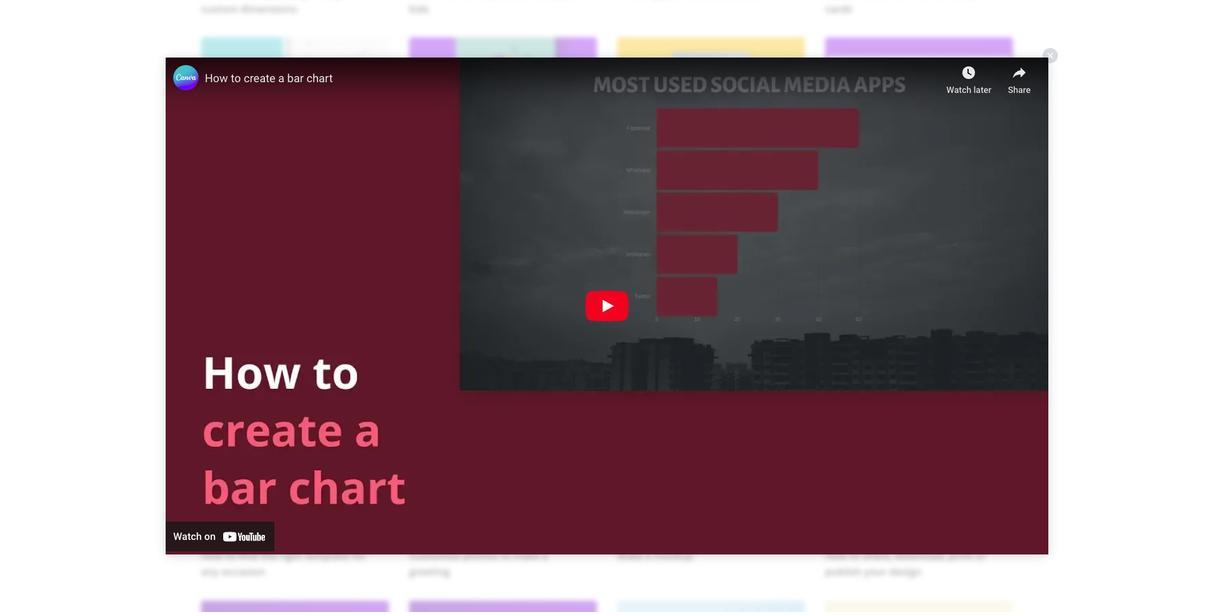 Task type: locate. For each thing, give the bounding box(es) containing it.
print
[[863, 366, 887, 380], [949, 549, 973, 563]]

to inside "how to find the right template for any occasion"
[[226, 549, 236, 563]]

a for bar
[[481, 366, 486, 380]]

your
[[679, 184, 702, 198], [889, 366, 912, 380], [864, 565, 887, 579]]

0 vertical spatial chart
[[506, 184, 533, 198]]

0:36
[[565, 153, 587, 167], [565, 335, 587, 349]]

0 vertical spatial 0:36 link
[[409, 37, 597, 178]]

the right find
[[260, 549, 277, 563]]

find
[[239, 549, 258, 563]]

to for how to create a bar chart
[[434, 366, 444, 380]]

2 vertical spatial design
[[889, 565, 922, 579]]

2 horizontal spatial canva
[[914, 366, 945, 380]]

or
[[976, 549, 986, 563]]

0 vertical spatial 0:36
[[565, 153, 587, 167]]

a left resume
[[272, 366, 278, 380]]

your inside the how to share, download, print or publish your design
[[864, 565, 887, 579]]

how inside how to create a resume using canva link
[[201, 366, 223, 380]]

1 vertical spatial print
[[949, 549, 973, 563]]

to
[[434, 184, 444, 198], [642, 184, 652, 198], [850, 184, 860, 198], [226, 366, 236, 380], [434, 366, 444, 380], [850, 366, 860, 380], [226, 549, 236, 563], [501, 549, 511, 563], [850, 549, 860, 563]]

how to create bar charts image
[[409, 220, 597, 361]]

how
[[409, 184, 431, 198], [617, 184, 639, 198], [825, 184, 848, 198], [201, 366, 223, 380], [409, 366, 431, 380], [825, 366, 848, 380], [201, 549, 223, 563], [825, 549, 848, 563]]

how inside how to create a bar chart link
[[409, 366, 431, 380]]

2 horizontal spatial design
[[947, 366, 980, 380]]

0 horizontal spatial print
[[863, 366, 887, 380]]

your inside the how to save your canva design link
[[679, 184, 702, 198]]

bar
[[489, 366, 505, 380]]

0 horizontal spatial your
[[679, 184, 702, 198]]

the right choosing
[[666, 366, 682, 380]]

1 0:36 from the top
[[565, 153, 587, 167]]

choosing the right font
[[617, 366, 731, 380]]

0 horizontal spatial right
[[279, 549, 302, 563]]

create for resume
[[239, 366, 270, 380]]

a
[[481, 184, 486, 198], [272, 366, 278, 380], [481, 366, 486, 380], [542, 549, 548, 563], [646, 549, 652, 563]]

0 horizontal spatial design
[[737, 184, 770, 198]]

chart
[[506, 184, 533, 198], [508, 366, 534, 380]]

2 0:36 link from the top
[[409, 220, 597, 361]]

to for how to create a pie chart
[[434, 184, 444, 198]]

how to save your canva design
[[617, 184, 770, 198]]

1:17 link
[[617, 220, 805, 361]]

a right the make
[[542, 549, 548, 563]]

essential canva tools image
[[617, 601, 805, 612]]

create left resume
[[239, 366, 270, 380]]

0 horizontal spatial canva
[[348, 366, 379, 380]]

mockup
[[654, 549, 693, 563]]

choosing
[[617, 366, 663, 380]]

0 vertical spatial print
[[863, 366, 887, 380]]

collaborate
[[863, 184, 920, 198]]

1 horizontal spatial your
[[864, 565, 887, 579]]

how inside the how to share, download, print or publish your design
[[825, 549, 848, 563]]

make
[[617, 549, 643, 563]]

photos
[[463, 549, 498, 563]]

your inside how to print your canva design link
[[889, 366, 912, 380]]

a for resume
[[272, 366, 278, 380]]

chart right the bar
[[508, 366, 534, 380]]

your for save
[[679, 184, 702, 198]]

the
[[666, 366, 682, 380], [260, 549, 277, 563]]

resume image
[[201, 220, 389, 361]]

brainstorms
[[933, 184, 993, 198]]

right left template
[[279, 549, 302, 563]]

using
[[320, 366, 346, 380]]

0 vertical spatial your
[[679, 184, 702, 198]]

design inside the how to share, download, print or publish your design
[[889, 565, 922, 579]]

how for how to share, download, print or publish your design
[[825, 549, 848, 563]]

1 horizontal spatial right
[[685, 366, 708, 380]]

1 horizontal spatial the
[[666, 366, 682, 380]]

pie
[[489, 184, 504, 198]]

chart for how to create a bar chart
[[508, 366, 534, 380]]

canva
[[704, 184, 735, 198], [348, 366, 379, 380], [914, 366, 945, 380]]

1 vertical spatial 0:36 link
[[409, 220, 597, 361]]

0 vertical spatial right
[[685, 366, 708, 380]]

2 0:36 from the top
[[565, 335, 587, 349]]

make
[[514, 549, 540, 563]]

how to print your canva design link
[[825, 366, 1013, 382]]

how for how to create a bar chart
[[409, 366, 431, 380]]

how to find the right template for any occasion link
[[201, 548, 389, 581]]

canva for how to save your canva design
[[704, 184, 735, 198]]

in
[[922, 184, 931, 198]]

1 horizontal spatial canva
[[704, 184, 735, 198]]

0 horizontal spatial the
[[260, 549, 277, 563]]

a left pie
[[481, 184, 486, 198]]

0 vertical spatial design
[[737, 184, 770, 198]]

how for how to create a pie chart
[[409, 184, 431, 198]]

1 horizontal spatial print
[[949, 549, 973, 563]]

to for how to collaborate in brainstorms
[[850, 184, 860, 198]]

how inside how to collaborate in brainstorms link
[[825, 184, 848, 198]]

how to create a bar chart
[[409, 366, 534, 380]]

chart right pie
[[506, 184, 533, 198]]

0 vertical spatial the
[[666, 366, 682, 380]]

create
[[447, 184, 478, 198], [239, 366, 270, 380], [447, 366, 478, 380]]

to for how to find the right template for any occasion
[[226, 549, 236, 563]]

0:31
[[982, 153, 1003, 167]]

to inside the how to share, download, print or publish your design
[[850, 549, 860, 563]]

1 vertical spatial design
[[947, 366, 980, 380]]

to for how to save your canva design
[[642, 184, 652, 198]]

template
[[305, 549, 350, 563]]

canva for how to print your canva design
[[914, 366, 945, 380]]

2 horizontal spatial your
[[889, 366, 912, 380]]

2 vertical spatial your
[[864, 565, 887, 579]]

right
[[685, 366, 708, 380], [279, 549, 302, 563]]

1 horizontal spatial design
[[889, 565, 922, 579]]

to inside "customize photos to make a greeting"
[[501, 549, 511, 563]]

make a mockup link
[[617, 548, 805, 564]]

chart for how to create a pie chart
[[506, 184, 533, 198]]

create left the bar
[[447, 366, 478, 380]]

right left font
[[685, 366, 708, 380]]

print inside the how to share, download, print or publish your design
[[949, 549, 973, 563]]

how to create a resume using canva
[[201, 366, 379, 380]]

how inside "how to find the right template for any occasion"
[[201, 549, 223, 563]]

how to collaborate in brainstorms
[[825, 184, 993, 198]]

to for how to create a resume using canva
[[226, 366, 236, 380]]

your for print
[[889, 366, 912, 380]]

resume
[[281, 366, 317, 380]]

1 vertical spatial chart
[[508, 366, 534, 380]]

create left pie
[[447, 184, 478, 198]]

1 vertical spatial the
[[260, 549, 277, 563]]

design
[[737, 184, 770, 198], [947, 366, 980, 380], [889, 565, 922, 579]]

a left the bar
[[481, 366, 486, 380]]

design for how to print your canva design
[[947, 366, 980, 380]]

0:36 link
[[409, 37, 597, 178], [409, 220, 597, 361]]

1 vertical spatial your
[[889, 366, 912, 380]]

1 0:36 link from the top
[[409, 37, 597, 178]]

1 vertical spatial right
[[279, 549, 302, 563]]

0:32 link
[[617, 37, 805, 178]]

how inside how to create a pie chart link
[[409, 184, 431, 198]]

a for pie
[[481, 184, 486, 198]]

download,
[[895, 549, 947, 563]]

how inside how to print your canva design link
[[825, 366, 848, 380]]

0:31 link
[[825, 37, 1013, 178]]

choosing the right font image
[[617, 220, 805, 361]]

1 vertical spatial 0:36
[[565, 335, 587, 349]]

how to share, download, print or publish your design link
[[825, 548, 1013, 581]]



Task type: describe. For each thing, give the bounding box(es) containing it.
how to create pie charts image
[[409, 37, 597, 178]]

a inside "customize photos to make a greeting"
[[542, 549, 548, 563]]

publish
[[825, 565, 862, 579]]

how to save your canva design link
[[617, 183, 805, 200]]

how to find the right template for any occasion image
[[201, 402, 389, 543]]

how for how to print your canva design
[[825, 366, 848, 380]]

0:36 link for pie
[[409, 37, 597, 178]]

font
[[710, 366, 731, 380]]

0:36 for how to create a bar chart
[[565, 335, 587, 349]]

brainstorm_youtube2 image
[[825, 37, 1013, 178]]

customize photos to make a greeting
[[409, 549, 548, 579]]

how to print your canva design
[[825, 366, 980, 380]]

how for how to save your canva design
[[617, 184, 639, 198]]

choosing the right font link
[[617, 366, 805, 382]]

0:32
[[774, 153, 795, 167]]

0:36 for how to create a pie chart
[[565, 153, 587, 167]]

how to print your canva design image
[[825, 220, 1013, 361]]

1:17
[[777, 335, 795, 349]]

how to create a resume using canva link
[[201, 366, 389, 382]]

customize
[[409, 549, 461, 563]]

how to share, download, print or publish your design
[[825, 549, 986, 579]]

customize photos to make a greeting link
[[409, 548, 597, 581]]

design for how to save your canva design
[[737, 184, 770, 198]]

a right make
[[646, 549, 652, 563]]

occasion
[[221, 565, 265, 579]]

how to find the right template for any occasion
[[201, 549, 367, 579]]

create for pie
[[447, 184, 478, 198]]

the inside "how to find the right template for any occasion"
[[260, 549, 277, 563]]

how to create a pie chart link
[[409, 183, 597, 200]]

how to create line charts image
[[201, 37, 389, 178]]

right inside "link"
[[685, 366, 708, 380]]

greeting
[[409, 565, 450, 579]]

save
[[655, 184, 677, 198]]

how to create a bar chart link
[[409, 366, 597, 382]]

how to create a pie chart
[[409, 184, 533, 198]]

make a mockup
[[617, 549, 693, 563]]

how to collaborate in brainstorms link
[[825, 183, 1013, 200]]

create for bar
[[447, 366, 478, 380]]

right inside "how to find the right template for any occasion"
[[279, 549, 302, 563]]

how for how to find the right template for any occasion
[[201, 549, 223, 563]]

share,
[[863, 549, 893, 563]]

the inside "link"
[[666, 366, 682, 380]]

0:52
[[982, 335, 1003, 349]]

any
[[201, 565, 219, 579]]

how for how to create a resume using canva
[[201, 366, 223, 380]]

how to add and remove text_title card image
[[825, 601, 1013, 612]]

to for how to print your canva design
[[850, 366, 860, 380]]

0:52 link
[[825, 220, 1013, 361]]

how for how to collaborate in brainstorms
[[825, 184, 848, 198]]

how to save your canva design image
[[617, 37, 805, 178]]

0:36 link for bar
[[409, 220, 597, 361]]

for
[[352, 549, 367, 563]]

to for how to share, download, print or publish your design
[[850, 549, 860, 563]]

how to share download print or publish your design e2 image
[[825, 402, 1013, 543]]



Task type: vqa. For each thing, say whether or not it's contained in the screenshot.
Page title text box
no



